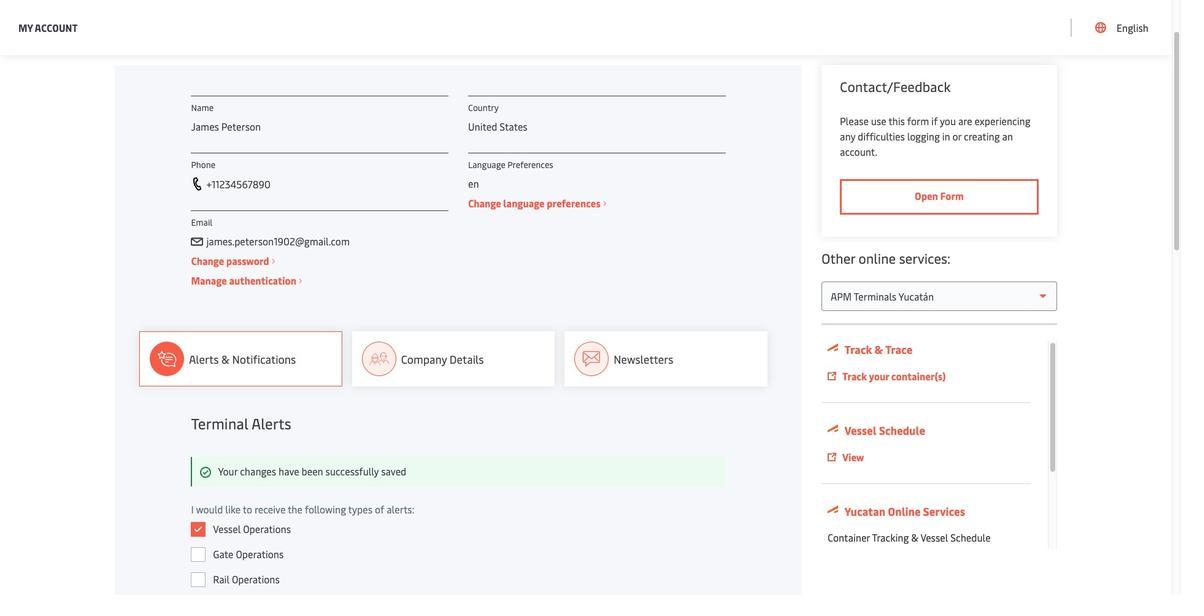 Task type: locate. For each thing, give the bounding box(es) containing it.
operations down 'receive'
[[243, 522, 291, 536]]

tab list
[[139, 331, 778, 387]]

name
[[191, 102, 214, 114]]

country
[[468, 102, 499, 114]]

operations for vessel operations
[[243, 522, 291, 536]]

alerts up changes at bottom left
[[252, 414, 291, 433]]

change
[[468, 196, 501, 210], [191, 254, 224, 268]]

phone
[[191, 159, 216, 171]]

operations down vessel operations
[[236, 548, 284, 561]]

notifications
[[232, 351, 296, 367]]

change up manage
[[191, 254, 224, 268]]

& left notifications
[[222, 351, 230, 367]]

newsletters
[[614, 351, 674, 367]]

experiencing
[[975, 114, 1031, 128]]

log out link
[[1087, 0, 1149, 36]]

&
[[875, 342, 884, 357], [222, 351, 230, 367], [912, 531, 919, 544]]

gate
[[213, 548, 234, 561]]

2 horizontal spatial &
[[912, 531, 919, 544]]

container(s)
[[892, 370, 946, 383]]

or
[[953, 130, 962, 143]]

track up your
[[845, 342, 873, 357]]

other online services:
[[822, 249, 951, 268]]

0 vertical spatial alerts
[[189, 351, 219, 367]]

change inside the language preferences en change language preferences
[[468, 196, 501, 210]]

& left trace
[[875, 342, 884, 357]]

alerts
[[189, 351, 219, 367], [252, 414, 291, 433]]

vessel up view
[[845, 423, 877, 438]]

1 vertical spatial schedule
[[951, 531, 991, 544]]

schedule up view link
[[879, 423, 926, 438]]

0 vertical spatial schedule
[[879, 423, 926, 438]]

1 vertical spatial operations
[[236, 548, 284, 561]]

peterson
[[222, 120, 261, 133]]

vessel down "like"
[[213, 522, 241, 536]]

manage authentication link
[[191, 273, 302, 289]]

newsletters button
[[565, 331, 768, 387]]

change password link
[[191, 254, 275, 269]]

james.peterson1902@gmail.com
[[207, 234, 350, 248]]

vessel schedule
[[843, 423, 926, 438]]

types
[[348, 503, 373, 516]]

0 vertical spatial operations
[[243, 522, 291, 536]]

1 vertical spatial track
[[843, 370, 867, 383]]

states
[[500, 120, 528, 133]]

your
[[218, 465, 238, 478]]

change down en
[[468, 196, 501, 210]]

2 vertical spatial operations
[[232, 573, 280, 586]]

1 vertical spatial alerts
[[252, 414, 291, 433]]

manage
[[191, 274, 227, 287]]

terminal alerts
[[191, 414, 291, 433]]

track left your
[[843, 370, 867, 383]]

1 horizontal spatial alerts
[[252, 414, 291, 433]]

change language preferences link
[[468, 196, 606, 211]]

saved
[[381, 465, 407, 478]]

language
[[468, 159, 506, 171]]

language preferences en change language preferences
[[468, 159, 601, 210]]

0 vertical spatial change
[[468, 196, 501, 210]]

an
[[1003, 130, 1013, 143]]

track for track & trace
[[845, 342, 873, 357]]

& right tracking
[[912, 531, 919, 544]]

to
[[243, 503, 252, 516]]

1 horizontal spatial schedule
[[951, 531, 991, 544]]

0 vertical spatial track
[[845, 342, 873, 357]]

contact/feedback
[[840, 77, 951, 96]]

track
[[845, 342, 873, 357], [843, 370, 867, 383]]

james
[[191, 120, 219, 133]]

schedule
[[879, 423, 926, 438], [951, 531, 991, 544]]

vessel operations
[[213, 522, 291, 536]]

track your container(s) link
[[828, 369, 1025, 384]]

1 horizontal spatial &
[[875, 342, 884, 357]]

1 horizontal spatial vessel
[[845, 423, 877, 438]]

0 horizontal spatial vessel
[[213, 522, 241, 536]]

vessel down services
[[921, 531, 949, 544]]

yucatan online services
[[843, 504, 966, 519]]

my
[[18, 21, 33, 34]]

name james peterson
[[191, 102, 261, 133]]

0 horizontal spatial schedule
[[879, 423, 926, 438]]

alerts:
[[387, 503, 415, 516]]

1 horizontal spatial change
[[468, 196, 501, 210]]

rail
[[213, 573, 230, 586]]

change inside change password manage authentication
[[191, 254, 224, 268]]

& for trace
[[875, 342, 884, 357]]

alerts left notifications
[[189, 351, 219, 367]]

gate operations
[[213, 548, 284, 561]]

terminal
[[191, 414, 249, 433]]

1 vertical spatial change
[[191, 254, 224, 268]]

operations down gate operations
[[232, 573, 280, 586]]

i would like to receive the following types of alerts:
[[191, 503, 415, 516]]

vessel
[[845, 423, 877, 438], [213, 522, 241, 536], [921, 531, 949, 544]]

0 horizontal spatial change
[[191, 254, 224, 268]]

vessel for vessel schedule
[[845, 423, 877, 438]]

en
[[468, 177, 479, 190]]

open form
[[915, 189, 964, 203]]

open form link
[[840, 179, 1039, 215]]

& inside button
[[222, 351, 230, 367]]

rail operations
[[213, 573, 280, 586]]

0 horizontal spatial alerts
[[189, 351, 219, 367]]

if
[[932, 114, 938, 128]]

your
[[869, 370, 890, 383]]

0 horizontal spatial &
[[222, 351, 230, 367]]

schedule down services
[[951, 531, 991, 544]]

this
[[889, 114, 905, 128]]

services:
[[900, 249, 951, 268]]

country united states
[[468, 102, 528, 133]]

authentication
[[229, 274, 296, 287]]

trace
[[886, 342, 913, 357]]

of
[[375, 503, 384, 516]]

open
[[915, 189, 939, 203]]

united
[[468, 120, 497, 133]]

difficulties
[[858, 130, 905, 143]]



Task type: vqa. For each thing, say whether or not it's contained in the screenshot.
Rail Operations "checkbox"
yes



Task type: describe. For each thing, give the bounding box(es) containing it.
company details button
[[352, 331, 555, 387]]

form
[[908, 114, 930, 128]]

english
[[1117, 21, 1149, 34]]

my account link
[[18, 20, 78, 35]]

company details
[[401, 351, 484, 367]]

Vessel Operations checkbox
[[191, 522, 206, 537]]

alerts inside alerts & notifications button
[[189, 351, 219, 367]]

tab list containing alerts & notifications
[[139, 331, 778, 387]]

password
[[226, 254, 269, 268]]

preferences
[[547, 196, 601, 210]]

vessel for vessel operations
[[213, 522, 241, 536]]

any
[[840, 130, 856, 143]]

change password manage authentication
[[191, 254, 296, 287]]

following
[[305, 503, 346, 516]]

receive
[[255, 503, 286, 516]]

preferences
[[508, 159, 554, 171]]

form
[[941, 189, 964, 203]]

yucatan
[[845, 504, 886, 519]]

are
[[959, 114, 973, 128]]

out
[[1134, 11, 1149, 25]]

+11234567890
[[207, 177, 271, 191]]

would
[[196, 503, 223, 516]]

in
[[943, 130, 951, 143]]

my account
[[18, 21, 78, 34]]

track & trace
[[843, 342, 913, 357]]

please
[[840, 114, 869, 128]]

alerts & notifications button
[[139, 331, 342, 387]]

please use this form if you are experiencing any difficulties logging in or creating an account.
[[840, 114, 1031, 158]]

alerts & notifications
[[189, 351, 296, 367]]

& for notifications
[[222, 351, 230, 367]]

use
[[872, 114, 887, 128]]

Gate Operations checkbox
[[191, 548, 206, 562]]

changes
[[240, 465, 276, 478]]

language
[[504, 196, 545, 210]]

english button
[[1096, 0, 1149, 55]]

tracking
[[872, 531, 909, 544]]

log out
[[1116, 11, 1149, 25]]

operations for gate operations
[[236, 548, 284, 561]]

email
[[191, 217, 213, 228]]

account
[[35, 21, 78, 34]]

have
[[279, 465, 299, 478]]

account.
[[840, 145, 878, 158]]

online
[[859, 249, 896, 268]]

operations for rail operations
[[232, 573, 280, 586]]

the
[[288, 503, 303, 516]]

creating
[[964, 130, 1000, 143]]

been
[[302, 465, 323, 478]]

successfully
[[326, 465, 379, 478]]

track your container(s)
[[843, 370, 946, 383]]

details
[[450, 351, 484, 367]]

Rail Operations checkbox
[[191, 573, 206, 587]]

services
[[924, 504, 966, 519]]

logging
[[908, 130, 940, 143]]

company
[[401, 351, 447, 367]]

container
[[828, 531, 870, 544]]

other
[[822, 249, 856, 268]]

track for track your container(s)
[[843, 370, 867, 383]]

online
[[888, 504, 921, 519]]

your changes have been  successfully saved
[[218, 465, 407, 478]]

view link
[[828, 450, 1025, 465]]

log
[[1116, 11, 1132, 25]]

you
[[940, 114, 956, 128]]

i
[[191, 503, 194, 516]]

container tracking & vessel schedule
[[828, 531, 991, 544]]

2 horizontal spatial vessel
[[921, 531, 949, 544]]



